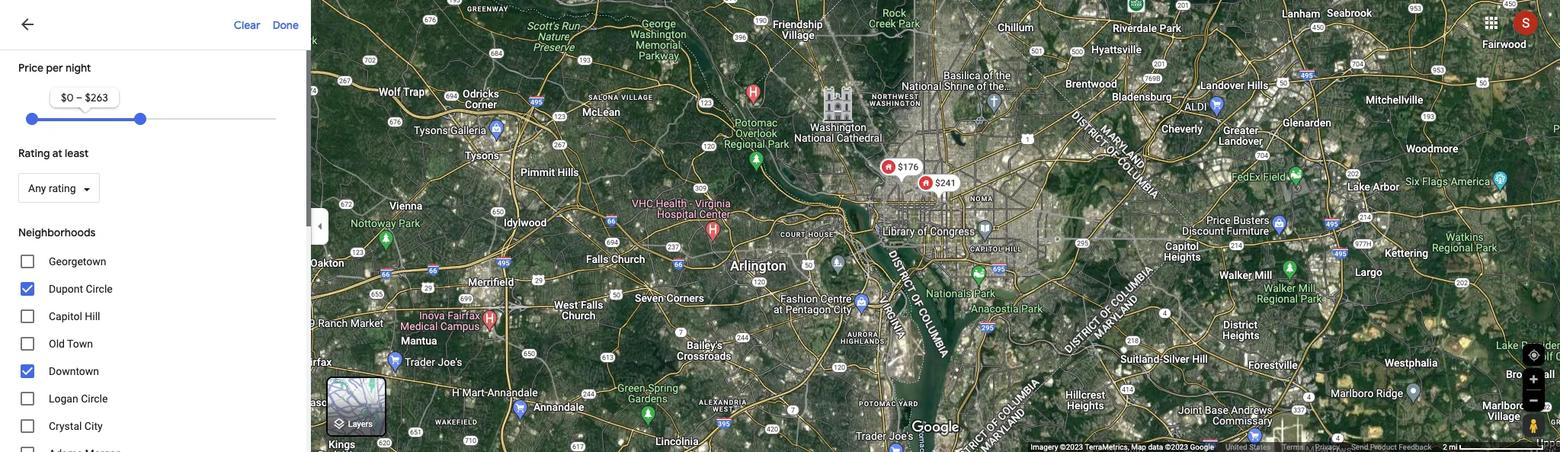 Task type: describe. For each thing, give the bounding box(es) containing it.
send product feedback button
[[1352, 442, 1432, 452]]

mi
[[1449, 443, 1458, 451]]

old town
[[49, 338, 93, 350]]

2
[[1443, 443, 1448, 451]]

any rating
[[28, 182, 76, 194]]

city
[[85, 420, 103, 432]]

circle for dupont circle
[[86, 283, 113, 295]]

price per night region
[[0, 50, 306, 136]]

$263
[[85, 91, 108, 104]]

layers
[[348, 420, 373, 429]]

any rating button
[[18, 173, 100, 203]]

price per night
[[18, 61, 91, 75]]

night
[[65, 61, 91, 75]]

done button
[[273, 0, 311, 49]]

–
[[76, 91, 83, 104]]

united states
[[1226, 443, 1271, 451]]

main content containing clear
[[0, 0, 311, 452]]

georgetown
[[49, 256, 106, 268]]

capitol
[[49, 311, 82, 323]]

terrametrics,
[[1085, 443, 1130, 451]]

hill
[[85, 311, 100, 323]]

clear
[[234, 18, 260, 32]]

price
[[18, 61, 44, 75]]

circle for logan circle
[[81, 393, 108, 405]]

town
[[67, 338, 93, 350]]

clear button
[[234, 0, 273, 49]]

1 ©2023 from the left
[[1060, 443, 1083, 451]]

privacy
[[1316, 443, 1340, 451]]

zoom out image
[[1529, 395, 1540, 406]]

crystal city
[[49, 420, 103, 432]]

logan
[[49, 393, 78, 405]]

per
[[46, 61, 63, 75]]



Task type: vqa. For each thing, say whether or not it's contained in the screenshot.
Add your business's Add
no



Task type: locate. For each thing, give the bounding box(es) containing it.
rating at least
[[18, 146, 89, 160]]

show your location image
[[1528, 348, 1541, 362]]

©2023
[[1060, 443, 1083, 451], [1165, 443, 1189, 451]]

rating
[[18, 146, 50, 160]]

zoom in image
[[1529, 374, 1540, 385]]

united states button
[[1226, 442, 1271, 452]]

neighborhoods
[[18, 226, 96, 240]]

crystal
[[49, 420, 82, 432]]

rating group
[[0, 136, 306, 213]]

2 ©2023 from the left
[[1165, 443, 1189, 451]]

show street view coverage image
[[1523, 414, 1545, 437]]

terms button
[[1283, 442, 1304, 452]]

united
[[1226, 443, 1248, 451]]

any
[[28, 182, 46, 194]]

2 mi
[[1443, 443, 1458, 451]]

circle
[[86, 283, 113, 295], [81, 393, 108, 405]]

1 vertical spatial circle
[[81, 393, 108, 405]]

google
[[1190, 443, 1214, 451]]

footer containing imagery ©2023 terrametrics, map data ©2023 google
[[1031, 442, 1443, 452]]

rating
[[49, 182, 76, 194]]

circle up 'hill'
[[86, 283, 113, 295]]

data
[[1148, 443, 1164, 451]]

google maps element
[[0, 0, 1561, 452]]

capitol hill
[[49, 311, 100, 323]]

states
[[1250, 443, 1271, 451]]

0 horizontal spatial ©2023
[[1060, 443, 1083, 451]]

footer inside google maps element
[[1031, 442, 1443, 452]]

downtown
[[49, 365, 99, 378]]

footer
[[1031, 442, 1443, 452]]

main content
[[0, 0, 311, 452]]

dupont
[[49, 283, 83, 295]]

0 vertical spatial circle
[[86, 283, 113, 295]]

back image
[[18, 15, 37, 34]]

privacy button
[[1316, 442, 1340, 452]]

dupont circle
[[49, 283, 113, 295]]

$0 – $263
[[61, 91, 108, 104]]

$0
[[61, 91, 74, 104]]

©2023 right data
[[1165, 443, 1189, 451]]

circle up city
[[81, 393, 108, 405]]

feedback
[[1399, 443, 1432, 451]]

send product feedback
[[1352, 443, 1432, 451]]

imagery ©2023 terrametrics, map data ©2023 google
[[1031, 443, 1214, 451]]

2 mi button
[[1443, 443, 1545, 451]]

©2023 right imagery
[[1060, 443, 1083, 451]]

terms
[[1283, 443, 1304, 451]]

least
[[65, 146, 89, 160]]

imagery
[[1031, 443, 1058, 451]]

collapse side panel image
[[312, 218, 329, 234]]

done
[[273, 18, 299, 32]]

at
[[52, 146, 62, 160]]

product
[[1371, 443, 1397, 451]]

map
[[1131, 443, 1147, 451]]

1 horizontal spatial ©2023
[[1165, 443, 1189, 451]]

logan circle
[[49, 393, 108, 405]]

send
[[1352, 443, 1369, 451]]

old
[[49, 338, 65, 350]]



